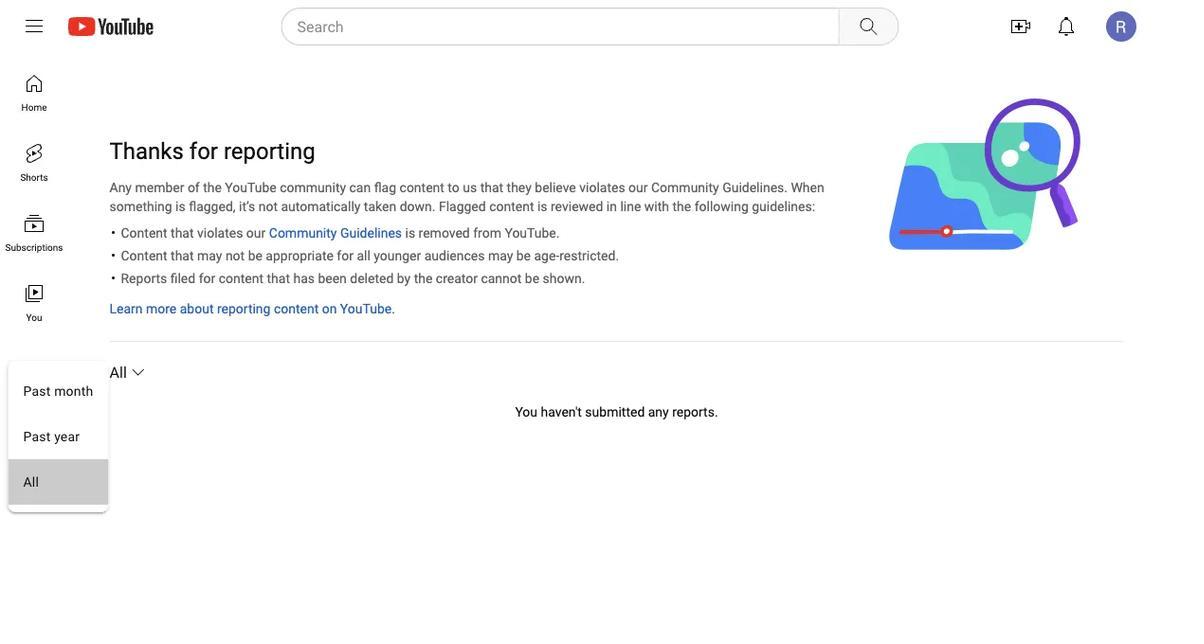 Task type: locate. For each thing, give the bounding box(es) containing it.
in
[[607, 199, 617, 214]]

not right it's at the left top of page
[[258, 199, 278, 214]]

about
[[180, 301, 214, 317]]

1 vertical spatial not
[[225, 248, 245, 264]]

our down it's at the left top of page
[[246, 225, 266, 241]]

1 vertical spatial violates
[[197, 225, 243, 241]]

youtube.
[[505, 225, 560, 241], [340, 301, 395, 317]]

flagged
[[439, 199, 486, 214]]

0 vertical spatial community
[[651, 180, 719, 195]]

the
[[203, 180, 222, 195], [673, 199, 691, 214], [414, 271, 433, 286]]

may down flagged,
[[197, 248, 222, 264]]

2 horizontal spatial the
[[673, 199, 691, 214]]

youtube. down deleted
[[340, 301, 395, 317]]

by
[[397, 271, 411, 286]]

to
[[448, 180, 460, 195]]

2 horizontal spatial is
[[537, 199, 547, 214]]

avatar image image
[[1106, 11, 1137, 42]]

content
[[400, 180, 444, 195], [489, 199, 534, 214], [219, 271, 264, 286], [274, 301, 319, 317]]

1 past from the top
[[23, 383, 51, 399]]

all right past month link on the left bottom
[[109, 364, 127, 382]]

reporting right about
[[217, 301, 271, 317]]

audiences
[[424, 248, 485, 264]]

submitted
[[585, 404, 645, 420]]

content down they
[[489, 199, 534, 214]]

youtube. inside content that violates our community guidelines is removed from youtube. content that may not be appropriate for all younger audiences may be age-restricted. reports filed for content that has been deleted by the creator cannot be shown.
[[505, 225, 560, 241]]

1 horizontal spatial community
[[651, 180, 719, 195]]

community up appropriate
[[269, 225, 337, 241]]

past year link
[[8, 414, 108, 460]]

you down subscriptions
[[26, 312, 42, 323]]

our up line
[[629, 180, 648, 195]]

taken
[[364, 199, 396, 214]]

1 horizontal spatial is
[[405, 225, 415, 241]]

0 vertical spatial you
[[26, 312, 42, 323]]

has
[[293, 271, 315, 286]]

for up of
[[189, 138, 218, 165]]

content down has
[[274, 301, 319, 317]]

learn more about reporting content on youtube.
[[109, 301, 395, 317]]

member
[[135, 180, 184, 195]]

younger
[[374, 248, 421, 264]]

our
[[629, 180, 648, 195], [246, 225, 266, 241]]

cannot
[[481, 271, 522, 286]]

0 horizontal spatial community
[[269, 225, 337, 241]]

all down past year
[[23, 474, 39, 490]]

down.
[[400, 199, 436, 214]]

0 horizontal spatial youtube.
[[340, 301, 395, 317]]

be
[[248, 248, 262, 264], [516, 248, 531, 264], [525, 271, 539, 286]]

that right us
[[480, 180, 503, 195]]

0 vertical spatial the
[[203, 180, 222, 195]]

0 vertical spatial youtube.
[[505, 225, 560, 241]]

0 horizontal spatial not
[[225, 248, 245, 264]]

something
[[109, 199, 172, 214]]

list box
[[8, 361, 108, 513]]

content inside learn more about reporting content on youtube. link
[[274, 301, 319, 317]]

not
[[258, 199, 278, 214], [225, 248, 245, 264]]

0 horizontal spatial is
[[175, 199, 186, 214]]

they
[[507, 180, 532, 195]]

of
[[188, 180, 200, 195]]

2 content from the top
[[121, 248, 167, 264]]

can
[[349, 180, 371, 195]]

may
[[197, 248, 222, 264], [488, 248, 513, 264]]

0 horizontal spatial all
[[23, 474, 39, 490]]

0 vertical spatial not
[[258, 199, 278, 214]]

the right by at the left top of the page
[[414, 271, 433, 286]]

following
[[695, 199, 749, 214]]

all for all link
[[23, 474, 39, 490]]

is
[[175, 199, 186, 214], [537, 199, 547, 214], [405, 225, 415, 241]]

1 horizontal spatial our
[[629, 180, 648, 195]]

1 horizontal spatial all
[[109, 364, 127, 382]]

0 vertical spatial past
[[23, 383, 51, 399]]

0 vertical spatial content
[[121, 225, 167, 241]]

you
[[26, 312, 42, 323], [515, 404, 538, 420]]

1 content from the top
[[121, 225, 167, 241]]

for
[[189, 138, 218, 165], [337, 248, 354, 264], [199, 271, 215, 286]]

you left haven't
[[515, 404, 538, 420]]

1 horizontal spatial youtube.
[[505, 225, 560, 241]]

age-
[[534, 248, 560, 264]]

all group
[[8, 352, 150, 522]]

it's
[[239, 199, 255, 214]]

community up with
[[651, 180, 719, 195]]

past month
[[23, 383, 93, 399]]

community inside any member of the youtube community can flag content to us that they believe violates our community guidelines. when something is flagged, it's not automatically taken down. flagged content is reviewed in line with the following guidelines:
[[651, 180, 719, 195]]

list box containing past month
[[8, 361, 108, 513]]

0 vertical spatial our
[[629, 180, 648, 195]]

violates down flagged,
[[197, 225, 243, 241]]

0 horizontal spatial may
[[197, 248, 222, 264]]

content
[[121, 225, 167, 241], [121, 248, 167, 264]]

that
[[480, 180, 503, 195], [171, 225, 194, 241], [171, 248, 194, 264], [267, 271, 290, 286]]

2 vertical spatial for
[[199, 271, 215, 286]]

2 vertical spatial the
[[414, 271, 433, 286]]

shown.
[[543, 271, 585, 286]]

1 horizontal spatial may
[[488, 248, 513, 264]]

1 vertical spatial past
[[23, 429, 51, 445]]

not down it's at the left top of page
[[225, 248, 245, 264]]

is up younger
[[405, 225, 415, 241]]

1 vertical spatial you
[[515, 404, 538, 420]]

all button
[[109, 361, 150, 384]]

is down member
[[175, 199, 186, 214]]

0 horizontal spatial you
[[26, 312, 42, 323]]

creator
[[436, 271, 478, 286]]

1 vertical spatial the
[[673, 199, 691, 214]]

community
[[651, 180, 719, 195], [269, 225, 337, 241]]

1 horizontal spatial the
[[414, 271, 433, 286]]

be left appropriate
[[248, 248, 262, 264]]

all inside dropdown button
[[109, 364, 127, 382]]

0 vertical spatial for
[[189, 138, 218, 165]]

for right filed
[[199, 271, 215, 286]]

community guidelines link
[[269, 224, 402, 243]]

restricted.
[[560, 248, 619, 264]]

guidelines:
[[752, 199, 815, 214]]

1 vertical spatial our
[[246, 225, 266, 241]]

past
[[23, 383, 51, 399], [23, 429, 51, 445]]

shorts
[[20, 172, 48, 183]]

youtube. up age-
[[505, 225, 560, 241]]

0 horizontal spatial violates
[[197, 225, 243, 241]]

0 horizontal spatial our
[[246, 225, 266, 241]]

violates up in
[[579, 180, 625, 195]]

0 horizontal spatial the
[[203, 180, 222, 195]]

haven't
[[541, 404, 582, 420]]

2 past from the top
[[23, 429, 51, 445]]

may up the cannot at the left top of the page
[[488, 248, 513, 264]]

1 vertical spatial youtube.
[[340, 301, 395, 317]]

youtube
[[225, 180, 277, 195]]

any
[[648, 404, 669, 420]]

0 vertical spatial violates
[[579, 180, 625, 195]]

reporting up youtube
[[224, 138, 315, 165]]

None search field
[[247, 8, 903, 46]]

reporting
[[224, 138, 315, 165], [217, 301, 271, 317]]

1 horizontal spatial violates
[[579, 180, 625, 195]]

the right of
[[203, 180, 222, 195]]

1 may from the left
[[197, 248, 222, 264]]

1 vertical spatial community
[[269, 225, 337, 241]]

content up reports
[[121, 248, 167, 264]]

past left "month"
[[23, 383, 51, 399]]

that up filed
[[171, 248, 194, 264]]

on
[[322, 301, 337, 317]]

community
[[280, 180, 346, 195]]

is down believe
[[537, 199, 547, 214]]

1 horizontal spatial you
[[515, 404, 538, 420]]

1 vertical spatial content
[[121, 248, 167, 264]]

you for you haven't submitted any reports.
[[515, 404, 538, 420]]

1 vertical spatial all
[[23, 474, 39, 490]]

home
[[21, 101, 47, 113]]

all link
[[8, 460, 108, 505]]

the right with
[[673, 199, 691, 214]]

0 vertical spatial all
[[109, 364, 127, 382]]

been
[[318, 271, 347, 286]]

1 horizontal spatial not
[[258, 199, 278, 214]]

us
[[463, 180, 477, 195]]

reports.
[[672, 404, 718, 420]]

violates
[[579, 180, 625, 195], [197, 225, 243, 241]]

past year
[[23, 429, 80, 445]]

for left all at the left
[[337, 248, 354, 264]]

content up down.
[[400, 180, 444, 195]]

reports
[[121, 271, 167, 286]]

past for past year
[[23, 429, 51, 445]]

all
[[109, 364, 127, 382], [23, 474, 39, 490]]

content down something
[[121, 225, 167, 241]]

content up learn more about reporting content on youtube.
[[219, 271, 264, 286]]

past left year
[[23, 429, 51, 445]]



Task type: vqa. For each thing, say whether or not it's contained in the screenshot.
4
no



Task type: describe. For each thing, give the bounding box(es) containing it.
year
[[54, 429, 80, 445]]

flagged,
[[189, 199, 236, 214]]

home link
[[4, 57, 64, 127]]

deleted
[[350, 271, 394, 286]]

believe
[[535, 180, 576, 195]]

past month link
[[8, 369, 108, 414]]

when
[[791, 180, 824, 195]]

guidelines
[[340, 225, 402, 241]]

line
[[620, 199, 641, 214]]

flag
[[374, 180, 396, 195]]

thanks for reporting
[[109, 138, 315, 165]]

0 vertical spatial reporting
[[224, 138, 315, 165]]

shorts link
[[4, 127, 64, 197]]

is inside content that violates our community guidelines is removed from youtube. content that may not be appropriate for all younger audiences may be age-restricted. reports filed for content that has been deleted by the creator cannot be shown.
[[405, 225, 415, 241]]

that down flagged,
[[171, 225, 194, 241]]

any
[[109, 180, 132, 195]]

any member of the youtube community can flag content to us that they believe violates our community guidelines. when something is flagged, it's not automatically taken down. flagged content is reviewed in line with the following guidelines:
[[109, 180, 828, 214]]

1 vertical spatial reporting
[[217, 301, 271, 317]]

appropriate
[[266, 248, 334, 264]]

from
[[473, 225, 501, 241]]

reviewed
[[551, 199, 603, 214]]

community inside content that violates our community guidelines is removed from youtube. content that may not be appropriate for all younger audiences may be age-restricted. reports filed for content that has been deleted by the creator cannot be shown.
[[269, 225, 337, 241]]

Search text field
[[297, 14, 835, 39]]

all for the all dropdown button
[[109, 364, 127, 382]]

our inside content that violates our community guidelines is removed from youtube. content that may not be appropriate for all younger audiences may be age-restricted. reports filed for content that has been deleted by the creator cannot be shown.
[[246, 225, 266, 241]]

past for past month
[[23, 383, 51, 399]]

learn
[[109, 301, 143, 317]]

2 may from the left
[[488, 248, 513, 264]]

list box inside the all group
[[8, 361, 108, 513]]

subscriptions link
[[4, 197, 64, 267]]

be down age-
[[525, 271, 539, 286]]

all
[[357, 248, 370, 264]]

our inside any member of the youtube community can flag content to us that they believe violates our community guidelines. when something is flagged, it's not automatically taken down. flagged content is reviewed in line with the following guidelines:
[[629, 180, 648, 195]]

guidelines.
[[722, 180, 788, 195]]

content that violates our community guidelines is removed from youtube. content that may not be appropriate for all younger audiences may be age-restricted. reports filed for content that has been deleted by the creator cannot be shown.
[[121, 225, 619, 286]]

content inside content that violates our community guidelines is removed from youtube. content that may not be appropriate for all younger audiences may be age-restricted. reports filed for content that has been deleted by the creator cannot be shown.
[[219, 271, 264, 286]]

filed
[[170, 271, 195, 286]]

violates inside any member of the youtube community can flag content to us that they believe violates our community guidelines. when something is flagged, it's not automatically taken down. flagged content is reviewed in line with the following guidelines:
[[579, 180, 625, 195]]

1 vertical spatial for
[[337, 248, 354, 264]]

that inside any member of the youtube community can flag content to us that they believe violates our community guidelines. when something is flagged, it's not automatically taken down. flagged content is reviewed in line with the following guidelines:
[[480, 180, 503, 195]]

that left has
[[267, 271, 290, 286]]

not inside any member of the youtube community can flag content to us that they believe violates our community guidelines. when something is flagged, it's not automatically taken down. flagged content is reviewed in line with the following guidelines:
[[258, 199, 278, 214]]

thanks
[[109, 138, 184, 165]]

more
[[146, 301, 177, 317]]

learn more about reporting content on youtube. link
[[109, 300, 395, 319]]

with
[[644, 199, 669, 214]]

you for you
[[26, 312, 42, 323]]

you haven't submitted any reports.
[[515, 404, 718, 420]]

be left age-
[[516, 248, 531, 264]]

not inside content that violates our community guidelines is removed from youtube. content that may not be appropriate for all younger audiences may be age-restricted. reports filed for content that has been deleted by the creator cannot be shown.
[[225, 248, 245, 264]]

automatically
[[281, 199, 361, 214]]

removed
[[419, 225, 470, 241]]

month
[[54, 383, 93, 399]]

violates inside content that violates our community guidelines is removed from youtube. content that may not be appropriate for all younger audiences may be age-restricted. reports filed for content that has been deleted by the creator cannot be shown.
[[197, 225, 243, 241]]

subscriptions
[[5, 242, 63, 253]]

the inside content that violates our community guidelines is removed from youtube. content that may not be appropriate for all younger audiences may be age-restricted. reports filed for content that has been deleted by the creator cannot be shown.
[[414, 271, 433, 286]]

you link
[[4, 267, 64, 337]]



